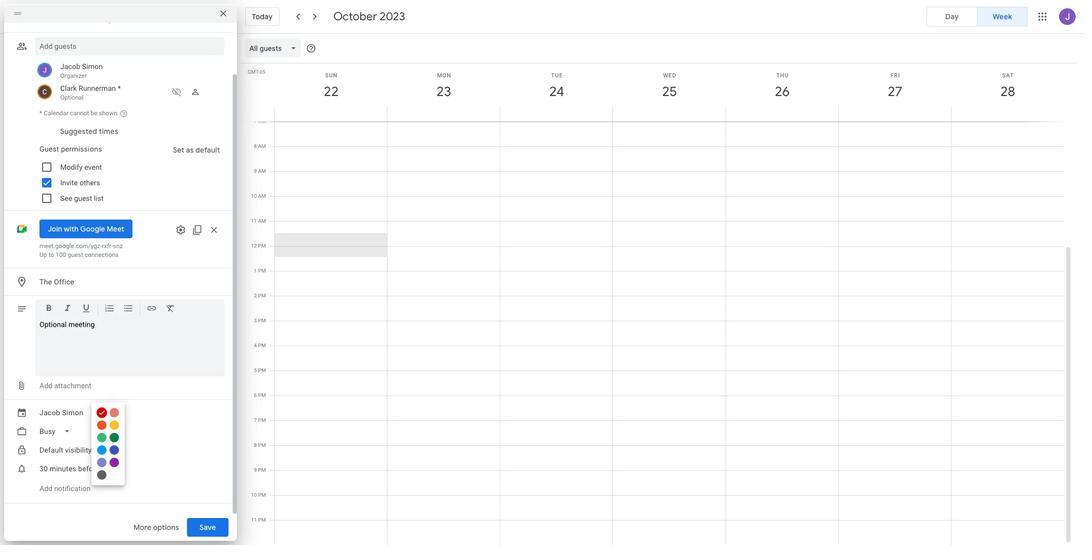 Task type: locate. For each thing, give the bounding box(es) containing it.
group
[[35, 141, 225, 206]]

am down 9 am
[[258, 193, 266, 199]]

pm for 10 pm
[[258, 493, 266, 498]]

am down '8 am'
[[258, 168, 266, 174]]

1 vertical spatial 10
[[251, 493, 257, 498]]

11 down 10 pm at left
[[251, 518, 257, 523]]

simon for jacob simon
[[62, 409, 83, 417]]

0 vertical spatial 9
[[254, 168, 257, 174]]

jacob for jacob simon
[[39, 409, 60, 417]]

10 for 10 pm
[[251, 493, 257, 498]]

pm right "12"
[[258, 243, 266, 249]]

0 horizontal spatial jacob
[[39, 409, 60, 417]]

thu
[[777, 72, 789, 79]]

2 8 from the top
[[254, 443, 257, 449]]

1 add from the top
[[39, 382, 52, 390]]

28 column header
[[951, 63, 1065, 122]]

4 am from the top
[[258, 193, 266, 199]]

1 pm from the top
[[258, 243, 266, 249]]

0 vertical spatial jacob
[[60, 62, 80, 71]]

sat 28
[[1000, 72, 1015, 100]]

option group
[[927, 7, 1028, 27]]

9
[[254, 168, 257, 174], [254, 468, 257, 473]]

grid
[[241, 34, 1073, 546]]

monday, october 23 element
[[432, 80, 456, 104]]

12 pm from the top
[[258, 518, 266, 523]]

8 for 8 pm
[[254, 443, 257, 449]]

3 am from the top
[[258, 168, 266, 174]]

8 down 7 pm at the left of the page
[[254, 443, 257, 449]]

permissions
[[61, 145, 102, 153]]

jacob down add attachment button
[[39, 409, 60, 417]]

add left notification
[[39, 485, 52, 493]]

25 column header
[[613, 63, 726, 122]]

8 for 8 am
[[254, 143, 257, 149]]

google
[[80, 225, 105, 234]]

1 vertical spatial 7
[[254, 418, 257, 424]]

26 column header
[[726, 63, 839, 122]]

6 pm from the top
[[258, 368, 266, 374]]

None field
[[245, 39, 305, 58], [35, 423, 78, 441], [35, 441, 115, 460], [35, 460, 122, 479], [245, 39, 305, 58], [35, 423, 78, 441], [35, 441, 115, 460], [35, 460, 122, 479]]

am up '8 am'
[[258, 118, 266, 124]]

not
[[92, 17, 102, 24]]

10 pm
[[251, 493, 266, 498]]

am for 10 am
[[258, 193, 266, 199]]

add notification button
[[35, 477, 95, 502]]

9 pm from the top
[[258, 443, 266, 449]]

2 am from the top
[[258, 143, 266, 149]]

pm right 3
[[258, 318, 266, 324]]

connections
[[85, 252, 119, 259]]

7 pm
[[254, 418, 266, 424]]

1 9 from the top
[[254, 168, 257, 174]]

add attachment
[[39, 382, 91, 390]]

pm down the 8 pm
[[258, 468, 266, 473]]

pm for 12 pm
[[258, 243, 266, 249]]

1 horizontal spatial *
[[118, 84, 121, 93]]

pm
[[258, 243, 266, 249], [258, 268, 266, 274], [258, 293, 266, 299], [258, 318, 266, 324], [258, 343, 266, 349], [258, 368, 266, 374], [258, 393, 266, 399], [258, 418, 266, 424], [258, 443, 266, 449], [258, 468, 266, 473], [258, 493, 266, 498], [258, 518, 266, 523]]

invite others
[[60, 179, 100, 187]]

10 am
[[251, 193, 266, 199]]

add inside button
[[39, 485, 52, 493]]

add
[[39, 382, 52, 390], [39, 485, 52, 493]]

05
[[260, 69, 266, 75]]

set as default
[[173, 146, 220, 155]]

5 pm from the top
[[258, 343, 266, 349]]

set
[[173, 146, 185, 155]]

zone
[[56, 17, 70, 24]]

1 vertical spatial *
[[39, 110, 42, 117]]

0 vertical spatial add
[[39, 382, 52, 390]]

pm down 9 pm
[[258, 493, 266, 498]]

am up 9 am
[[258, 143, 266, 149]]

grid containing 22
[[241, 34, 1073, 546]]

tuesday, october 24 element
[[545, 80, 569, 104]]

pm for 1 pm
[[258, 268, 266, 274]]

10 up 11 am
[[251, 193, 257, 199]]

thu 26
[[775, 72, 789, 100]]

5
[[254, 368, 257, 374]]

7 down 6
[[254, 418, 257, 424]]

2 11 from the top
[[251, 518, 257, 523]]

notification
[[54, 485, 91, 493]]

time
[[39, 17, 54, 24]]

9 up 10 pm at left
[[254, 468, 257, 473]]

pm right 6
[[258, 393, 266, 399]]

2 add from the top
[[39, 485, 52, 493]]

mon
[[437, 72, 452, 79]]

26
[[775, 83, 789, 100]]

1 am from the top
[[258, 118, 266, 124]]

times
[[99, 127, 118, 136]]

pm right 5
[[258, 368, 266, 374]]

am
[[258, 118, 266, 124], [258, 143, 266, 149], [258, 168, 266, 174], [258, 193, 266, 199], [258, 218, 266, 224]]

0 vertical spatial 10
[[251, 193, 257, 199]]

25
[[662, 83, 677, 100]]

jacob up organizer
[[60, 62, 80, 71]]

1 vertical spatial 9
[[254, 468, 257, 473]]

* left the "calendar"
[[39, 110, 42, 117]]

1 vertical spatial add
[[39, 485, 52, 493]]

optional
[[60, 94, 84, 101], [39, 321, 67, 329]]

show schedule of clark runnerman image
[[168, 84, 185, 100]]

1 vertical spatial optional
[[39, 321, 67, 329]]

7 am
[[254, 118, 266, 124]]

22 column header
[[274, 63, 388, 122]]

guest left list
[[74, 194, 92, 203]]

0 vertical spatial guest
[[74, 194, 92, 203]]

add notification
[[39, 485, 91, 493]]

optional down bold icon
[[39, 321, 67, 329]]

1 11 from the top
[[251, 218, 257, 224]]

2 7 from the top
[[254, 418, 257, 424]]

optional meeting
[[39, 321, 95, 329]]

2
[[254, 293, 257, 299]]

0 horizontal spatial *
[[39, 110, 42, 117]]

guest
[[74, 194, 92, 203], [68, 252, 83, 259]]

7 pm from the top
[[258, 393, 266, 399]]

11 up "12"
[[251, 218, 257, 224]]

am up 12 pm
[[258, 218, 266, 224]]

guest down meet.google.com/ygz-
[[68, 252, 83, 259]]

Day radio
[[927, 7, 978, 27]]

graphite, set event color menu item
[[97, 471, 107, 480]]

clark runnerman, optional tree item
[[35, 82, 225, 103]]

11
[[251, 218, 257, 224], [251, 518, 257, 523]]

gmt-
[[248, 69, 260, 75]]

24
[[549, 83, 564, 100]]

1 vertical spatial jacob
[[39, 409, 60, 417]]

0 vertical spatial 7
[[254, 118, 257, 124]]

2 pm from the top
[[258, 268, 266, 274]]

grape, set event color menu item
[[110, 458, 119, 468]]

pm down 10 pm at left
[[258, 518, 266, 523]]

1 10 from the top
[[251, 193, 257, 199]]

3
[[254, 318, 257, 324]]

tue
[[551, 72, 563, 79]]

cannot
[[70, 110, 89, 117]]

tomato, set event color menu item
[[97, 408, 107, 418]]

wed 25
[[662, 72, 677, 100]]

wednesday, october 25 element
[[658, 80, 682, 104]]

peacock, set event color menu item
[[97, 446, 107, 455]]

10
[[251, 193, 257, 199], [251, 493, 257, 498]]

sunday, october 22 element
[[319, 80, 343, 104]]

1 7 from the top
[[254, 118, 257, 124]]

pm for 3 pm
[[258, 318, 266, 324]]

invite
[[60, 179, 78, 187]]

october 2023
[[333, 9, 405, 24]]

1 vertical spatial guest
[[68, 252, 83, 259]]

1 8 from the top
[[254, 143, 257, 149]]

pm down 7 pm at the left of the page
[[258, 443, 266, 449]]

clark
[[60, 84, 77, 93]]

* inside "clark runnerman * optional"
[[118, 84, 121, 93]]

jacob inside jacob simon organizer
[[60, 62, 80, 71]]

2 10 from the top
[[251, 493, 257, 498]]

0 vertical spatial 11
[[251, 218, 257, 224]]

simon up organizer
[[82, 62, 103, 71]]

0 vertical spatial 8
[[254, 143, 257, 149]]

lavender, set event color menu item
[[97, 458, 107, 468]]

set as default button
[[169, 141, 225, 160]]

pm right 4
[[258, 343, 266, 349]]

add left attachment in the left of the page
[[39, 382, 52, 390]]

2 9 from the top
[[254, 468, 257, 473]]

optional inside "clark runnerman * optional"
[[60, 94, 84, 101]]

1 vertical spatial 11
[[251, 518, 257, 523]]

insert link image
[[147, 304, 157, 315]]

12 pm
[[251, 243, 266, 249]]

1 horizontal spatial jacob
[[60, 62, 80, 71]]

11 pm from the top
[[258, 493, 266, 498]]

4 pm from the top
[[258, 318, 266, 324]]

simon down attachment in the left of the page
[[62, 409, 83, 417]]

am for 8 am
[[258, 143, 266, 149]]

wed
[[663, 72, 677, 79]]

8 down 7 am
[[254, 143, 257, 149]]

simon for jacob simon organizer
[[82, 62, 103, 71]]

bold image
[[44, 304, 54, 315]]

7 for 7 am
[[254, 118, 257, 124]]

9 up 10 am at top
[[254, 168, 257, 174]]

23
[[436, 83, 451, 100]]

simon inside jacob simon organizer
[[82, 62, 103, 71]]

10 up the 11 pm
[[251, 493, 257, 498]]

Guests text field
[[39, 37, 220, 56]]

10 pm from the top
[[258, 468, 266, 473]]

Description text field
[[39, 321, 220, 373]]

* down jacob simon, organizer tree item
[[118, 84, 121, 93]]

tangerine, set event color menu item
[[97, 421, 107, 430]]

pm up the 8 pm
[[258, 418, 266, 424]]

see
[[60, 194, 72, 203]]

2 pm
[[254, 293, 266, 299]]

*
[[118, 84, 121, 93], [39, 110, 42, 117]]

5 am from the top
[[258, 218, 266, 224]]

pm right 1
[[258, 268, 266, 274]]

0 vertical spatial simon
[[82, 62, 103, 71]]

pm for 5 pm
[[258, 368, 266, 374]]

11 pm
[[251, 518, 266, 523]]

24 column header
[[500, 63, 613, 122]]

0 vertical spatial *
[[118, 84, 121, 93]]

7 up '8 am'
[[254, 118, 257, 124]]

blueberry, set event color menu item
[[110, 446, 119, 455]]

8 pm from the top
[[258, 418, 266, 424]]

pm right 2
[[258, 293, 266, 299]]

4 pm
[[254, 343, 266, 349]]

3 pm from the top
[[258, 293, 266, 299]]

8 pm
[[254, 443, 266, 449]]

0 vertical spatial optional
[[60, 94, 84, 101]]

1 vertical spatial simon
[[62, 409, 83, 417]]

11 am
[[251, 218, 266, 224]]

optional down 'clark'
[[60, 94, 84, 101]]

6 pm
[[254, 393, 266, 399]]

week
[[993, 12, 1013, 21]]

1 vertical spatial 8
[[254, 443, 257, 449]]

add inside button
[[39, 382, 52, 390]]



Task type: describe. For each thing, give the bounding box(es) containing it.
meet.google.com/ygz-rxfr-snz up to 100 guest connections
[[39, 243, 123, 259]]

snz
[[113, 243, 123, 250]]

event
[[84, 163, 102, 172]]

suggested times button
[[56, 122, 123, 141]]

3 pm
[[254, 318, 266, 324]]

6
[[254, 393, 257, 399]]

8 am
[[254, 143, 266, 149]]

today button
[[245, 4, 279, 29]]

add for add attachment
[[39, 382, 52, 390]]

basil, set event color menu item
[[110, 433, 119, 443]]

9 am
[[254, 168, 266, 174]]

am for 9 am
[[258, 168, 266, 174]]

100
[[56, 252, 66, 259]]

the
[[39, 278, 52, 286]]

bulleted list image
[[123, 304, 134, 315]]

1
[[254, 268, 257, 274]]

pm for 11 pm
[[258, 518, 266, 523]]

italic image
[[62, 304, 73, 315]]

option group containing day
[[927, 7, 1028, 27]]

sat
[[1003, 72, 1014, 79]]

mon 23
[[436, 72, 452, 100]]

shown
[[99, 110, 117, 117]]

modify
[[60, 163, 83, 172]]

28
[[1000, 83, 1015, 100]]

jacob for jacob simon organizer
[[60, 62, 80, 71]]

meet
[[107, 225, 124, 234]]

the office
[[39, 278, 74, 286]]

time zone
[[39, 17, 70, 24]]

modify event
[[60, 163, 102, 172]]

pm for 4 pm
[[258, 343, 266, 349]]

jacob simon
[[39, 409, 83, 417]]

formatting options toolbar
[[35, 300, 225, 322]]

5 pm
[[254, 368, 266, 374]]

optional inside the optional meeting text box
[[39, 321, 67, 329]]

27
[[887, 83, 902, 100]]

october
[[333, 9, 377, 24]]

guest inside the meet.google.com/ygz-rxfr-snz up to 100 guest connections
[[68, 252, 83, 259]]

9 pm
[[254, 468, 266, 473]]

am for 11 am
[[258, 218, 266, 224]]

sun
[[325, 72, 338, 79]]

calendar
[[44, 110, 68, 117]]

11 for 11 pm
[[251, 518, 257, 523]]

clark runnerman * optional
[[60, 84, 121, 101]]

fri 27
[[887, 72, 902, 100]]

guest inside group
[[74, 194, 92, 203]]

remove formatting image
[[165, 304, 176, 315]]

default
[[196, 146, 220, 155]]

runnerman
[[79, 84, 116, 93]]

to
[[49, 252, 54, 259]]

day
[[946, 12, 959, 21]]

group containing guest permissions
[[35, 141, 225, 206]]

join with google meet
[[48, 225, 124, 234]]

join
[[48, 225, 62, 234]]

pm for 9 pm
[[258, 468, 266, 473]]

repeat
[[103, 17, 122, 24]]

guests invited to this event. tree
[[35, 60, 225, 103]]

be
[[91, 110, 97, 117]]

up
[[39, 252, 47, 259]]

11 for 11 am
[[251, 218, 257, 224]]

* calendar cannot be shown
[[39, 110, 117, 117]]

with
[[64, 225, 79, 234]]

4
[[254, 343, 257, 349]]

am for 7 am
[[258, 118, 266, 124]]

9 for 9 pm
[[254, 468, 257, 473]]

guest permissions
[[39, 145, 102, 153]]

flamingo, set event color menu item
[[110, 408, 119, 418]]

jacob simon organizer
[[60, 62, 103, 80]]

friday, october 27 element
[[884, 80, 908, 104]]

7 for 7 pm
[[254, 418, 257, 424]]

2023
[[380, 9, 405, 24]]

23 column header
[[387, 63, 501, 122]]

office
[[54, 278, 74, 286]]

others
[[80, 179, 100, 187]]

underline image
[[81, 304, 91, 315]]

22
[[323, 83, 338, 100]]

today
[[252, 12, 273, 21]]

add attachment button
[[35, 377, 96, 395]]

banana, set event color menu item
[[110, 421, 119, 430]]

1 pm
[[254, 268, 266, 274]]

27 column header
[[839, 63, 952, 122]]

attachment
[[54, 382, 91, 390]]

gmt-05
[[248, 69, 266, 75]]

as
[[186, 146, 194, 155]]

pm for 8 pm
[[258, 443, 266, 449]]

saturday, october 28 element
[[996, 80, 1020, 104]]

jacob simon, organizer tree item
[[35, 60, 225, 82]]

pm for 7 pm
[[258, 418, 266, 424]]

see guest list
[[60, 194, 104, 203]]

sun 22
[[323, 72, 338, 100]]

organizer
[[60, 72, 87, 80]]

9 for 9 am
[[254, 168, 257, 174]]

suggested
[[60, 127, 97, 136]]

meeting
[[68, 321, 95, 329]]

pm for 6 pm
[[258, 393, 266, 399]]

Week radio
[[978, 7, 1028, 27]]

tue 24
[[549, 72, 564, 100]]

sage, set event color menu item
[[97, 433, 107, 443]]

10 for 10 am
[[251, 193, 257, 199]]

the office button
[[35, 273, 225, 292]]

list
[[94, 194, 104, 203]]

add for add notification
[[39, 485, 52, 493]]

does not repeat
[[76, 17, 122, 24]]

12
[[251, 243, 257, 249]]

join with google meet link
[[39, 220, 133, 239]]

meet.google.com/ygz-
[[39, 243, 102, 250]]

thursday, october 26 element
[[771, 80, 795, 104]]

pm for 2 pm
[[258, 293, 266, 299]]

fri
[[891, 72, 901, 79]]

numbered list image
[[104, 304, 115, 315]]

rxfr-
[[102, 243, 113, 250]]



Task type: vqa. For each thing, say whether or not it's contained in the screenshot.
Time
yes



